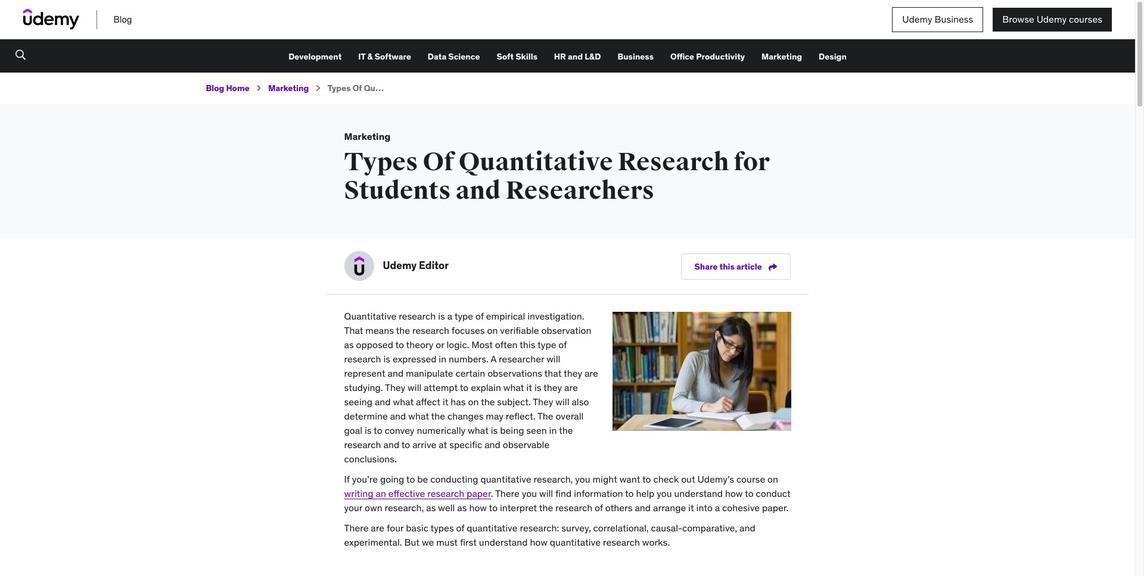 Task type: locate. For each thing, give the bounding box(es) containing it.
as left well
[[426, 503, 436, 514]]

be
[[417, 474, 428, 486]]

0 vertical spatial type
[[455, 311, 473, 323]]

Search text field
[[0, 39, 36, 73]]

as down that
[[344, 339, 354, 351]]

and right of
[[456, 176, 501, 206]]

to down want on the bottom
[[625, 488, 634, 500]]

they right the studying.
[[385, 382, 405, 394]]

they up the
[[533, 396, 553, 408]]

quantitative up .
[[481, 474, 531, 486]]

research, down effective
[[385, 503, 424, 514]]

0 vertical spatial there
[[495, 488, 520, 500]]

investigation.
[[528, 311, 584, 323]]

2 horizontal spatial udemy
[[1037, 13, 1067, 25]]

quantitative inside if you're going to be conducting quantitative research, you might want to check out udemy's course on writing an effective research paper
[[481, 474, 531, 486]]

they
[[564, 368, 582, 380], [544, 382, 562, 394]]

you down check
[[657, 488, 672, 500]]

0 vertical spatial blog
[[114, 14, 132, 25]]

is down determine
[[365, 425, 372, 437]]

1 vertical spatial there
[[344, 523, 369, 535]]

0 horizontal spatial a
[[447, 311, 452, 323]]

to
[[395, 339, 404, 351], [460, 382, 469, 394], [374, 425, 382, 437], [402, 439, 410, 451], [406, 474, 415, 486], [643, 474, 651, 486], [625, 488, 634, 500], [745, 488, 754, 500], [489, 503, 498, 514]]

observable
[[503, 439, 550, 451]]

1 horizontal spatial a
[[715, 503, 720, 514]]

1 vertical spatial marketing link
[[268, 83, 309, 94]]

of inside '. there you will find information to help you understand how to conduct your own research, as well as how to interpret the research of others and arrange it into a cohesive paper.'
[[595, 503, 603, 514]]

2 horizontal spatial how
[[725, 488, 743, 500]]

marketing left design link
[[762, 51, 802, 62]]

this up the researcher
[[520, 339, 536, 351]]

you for interpret
[[657, 488, 672, 500]]

also
[[572, 396, 589, 408]]

what up specific
[[468, 425, 489, 437]]

2 vertical spatial on
[[768, 474, 778, 486]]

is down "observations"
[[535, 382, 542, 394]]

to up help
[[643, 474, 651, 486]]

of up first
[[456, 523, 465, 535]]

represent
[[344, 368, 385, 380]]

you
[[575, 474, 590, 486], [522, 488, 537, 500], [657, 488, 672, 500]]

search icon image
[[15, 49, 26, 61]]

they down that
[[544, 382, 562, 394]]

numbers.
[[449, 354, 489, 365]]

on up conduct
[[768, 474, 778, 486]]

quantitative for conducting
[[481, 474, 531, 486]]

0 vertical spatial this
[[720, 262, 735, 273]]

share this article
[[695, 262, 764, 273]]

effective
[[389, 488, 425, 500]]

understand up "into"
[[674, 488, 723, 500]]

udemy business
[[903, 13, 974, 25]]

marketing up "types" on the top of the page
[[344, 131, 391, 142]]

0 horizontal spatial quantitative
[[344, 311, 397, 323]]

how inside there are four basic types of quantitative research: survey, correlational, causal-comparative, and experimental. but we must first understand how quantitative research works.
[[530, 537, 548, 549]]

data
[[428, 51, 447, 62]]

1 vertical spatial this
[[520, 339, 536, 351]]

overall
[[556, 411, 584, 423]]

check
[[654, 474, 679, 486]]

four
[[387, 523, 404, 535]]

soft skills link
[[497, 51, 538, 62]]

types
[[344, 147, 418, 178]]

types of quantitative research image
[[612, 312, 791, 432]]

an
[[376, 488, 386, 500]]

1 horizontal spatial how
[[530, 537, 548, 549]]

type down observation
[[538, 339, 556, 351]]

productivity
[[696, 51, 745, 62]]

to down course
[[745, 488, 754, 500]]

there right .
[[495, 488, 520, 500]]

1 vertical spatial research,
[[385, 503, 424, 514]]

the up 'research:' on the bottom left of page
[[539, 503, 553, 514]]

1 vertical spatial a
[[715, 503, 720, 514]]

is down opposed at the bottom
[[384, 354, 390, 365]]

1 vertical spatial quantitative
[[344, 311, 397, 323]]

certain
[[456, 368, 485, 380]]

determine
[[344, 411, 388, 423]]

verifiable
[[500, 325, 539, 337]]

research down correlational,
[[603, 537, 640, 549]]

in
[[439, 354, 447, 365], [549, 425, 557, 437]]

0 vertical spatial quantitative
[[481, 474, 531, 486]]

1 vertical spatial how
[[469, 503, 487, 514]]

and inside marketing types of quantitative research for students and researchers
[[456, 176, 501, 206]]

quantitative down survey,
[[550, 537, 601, 549]]

how
[[725, 488, 743, 500], [469, 503, 487, 514], [530, 537, 548, 549]]

research
[[399, 311, 436, 323], [412, 325, 449, 337], [344, 354, 381, 365], [344, 439, 381, 451], [427, 488, 464, 500], [556, 503, 593, 514], [603, 537, 640, 549]]

research, inside '. there you will find information to help you understand how to conduct your own research, as well as how to interpret the research of others and arrange it into a cohesive paper.'
[[385, 503, 424, 514]]

how down paper
[[469, 503, 487, 514]]

1 vertical spatial business
[[618, 51, 654, 62]]

0 horizontal spatial on
[[468, 396, 479, 408]]

browse udemy courses link
[[993, 8, 1112, 31]]

you up 'information'
[[575, 474, 590, 486]]

affect
[[416, 396, 440, 408]]

information
[[574, 488, 623, 500]]

development link
[[289, 51, 342, 62]]

there down your
[[344, 523, 369, 535]]

1 vertical spatial in
[[549, 425, 557, 437]]

1 horizontal spatial research,
[[534, 474, 573, 486]]

observations
[[488, 368, 542, 380]]

1 horizontal spatial business
[[935, 13, 974, 25]]

want
[[620, 474, 640, 486]]

will left find
[[539, 488, 553, 500]]

how down 'research:' on the bottom left of page
[[530, 537, 548, 549]]

1 horizontal spatial on
[[487, 325, 498, 337]]

1 vertical spatial understand
[[479, 537, 528, 549]]

research
[[618, 147, 729, 178]]

0 horizontal spatial udemy
[[383, 260, 417, 273]]

0 horizontal spatial as
[[344, 339, 354, 351]]

experimental.
[[344, 537, 402, 549]]

1 horizontal spatial blog
[[206, 83, 224, 94]]

marketing link down development "link" at the top of the page
[[268, 83, 309, 94]]

0 horizontal spatial how
[[469, 503, 487, 514]]

works.
[[642, 537, 670, 549]]

there inside there are four basic types of quantitative research: survey, correlational, causal-comparative, and experimental. but we must first understand how quantitative research works.
[[344, 523, 369, 535]]

you inside if you're going to be conducting quantitative research, you might want to check out udemy's course on writing an effective research paper
[[575, 474, 590, 486]]

0 horizontal spatial marketing
[[268, 83, 309, 94]]

means
[[366, 325, 394, 337]]

skills
[[516, 51, 538, 62]]

courses
[[1069, 13, 1103, 25]]

the up numerically
[[431, 411, 445, 423]]

office productivity
[[670, 51, 745, 62]]

goal
[[344, 425, 362, 437]]

science
[[448, 51, 480, 62]]

quantitative
[[481, 474, 531, 486], [467, 523, 518, 535], [550, 537, 601, 549]]

on right has
[[468, 396, 479, 408]]

the inside '. there you will find information to help you understand how to conduct your own research, as well as how to interpret the research of others and arrange it into a cohesive paper.'
[[539, 503, 553, 514]]

1 horizontal spatial understand
[[674, 488, 723, 500]]

you for paper
[[575, 474, 590, 486]]

type up focuses
[[455, 311, 473, 323]]

2 vertical spatial it
[[688, 503, 694, 514]]

you up interpret
[[522, 488, 537, 500]]

editor
[[419, 260, 449, 273]]

it left has
[[443, 396, 449, 408]]

2 horizontal spatial you
[[657, 488, 672, 500]]

a inside '. there you will find information to help you understand how to conduct your own research, as well as how to interpret the research of others and arrange it into a cohesive paper.'
[[715, 503, 720, 514]]

research up conclusions.
[[344, 439, 381, 451]]

how for help
[[469, 503, 487, 514]]

1 vertical spatial they
[[533, 396, 553, 408]]

on up most
[[487, 325, 498, 337]]

and down 'cohesive'
[[740, 523, 756, 535]]

1 vertical spatial quantitative
[[467, 523, 518, 535]]

design
[[819, 51, 847, 62]]

research, inside if you're going to be conducting quantitative research, you might want to check out udemy's course on writing an effective research paper
[[534, 474, 573, 486]]

as right well
[[457, 503, 467, 514]]

and
[[568, 51, 583, 62], [456, 176, 501, 206], [388, 368, 404, 380], [375, 396, 391, 408], [390, 411, 406, 423], [384, 439, 399, 451], [485, 439, 501, 451], [635, 503, 651, 514], [740, 523, 756, 535]]

0 horizontal spatial they
[[385, 382, 405, 394]]

how for research:
[[530, 537, 548, 549]]

1 horizontal spatial you
[[575, 474, 590, 486]]

2 horizontal spatial it
[[688, 503, 694, 514]]

0 vertical spatial a
[[447, 311, 452, 323]]

marketing link
[[762, 51, 802, 62], [268, 83, 309, 94]]

into
[[696, 503, 713, 514]]

1 horizontal spatial there
[[495, 488, 520, 500]]

0 vertical spatial marketing link
[[762, 51, 802, 62]]

expressed
[[393, 354, 437, 365]]

a up focuses
[[447, 311, 452, 323]]

udemy editor
[[383, 260, 449, 273]]

quantitative inside marketing types of quantitative research for students and researchers
[[459, 147, 613, 178]]

2 horizontal spatial marketing
[[762, 51, 802, 62]]

0 horizontal spatial understand
[[479, 537, 528, 549]]

and right hr
[[568, 51, 583, 62]]

2 vertical spatial marketing
[[344, 131, 391, 142]]

0 vertical spatial they
[[564, 368, 582, 380]]

1 horizontal spatial marketing
[[344, 131, 391, 142]]

must
[[436, 537, 458, 549]]

will up affect
[[408, 382, 422, 394]]

and inside '. there you will find information to help you understand how to conduct your own research, as well as how to interpret the research of others and arrange it into a cohesive paper.'
[[635, 503, 651, 514]]

research up well
[[427, 488, 464, 500]]

in down the or
[[439, 354, 447, 365]]

data science link
[[428, 51, 480, 62]]

marketing link left design link
[[762, 51, 802, 62]]

research down find
[[556, 503, 593, 514]]

1 horizontal spatial in
[[549, 425, 557, 437]]

but
[[404, 537, 420, 549]]

survey,
[[562, 523, 591, 535]]

1 vertical spatial marketing
[[268, 83, 309, 94]]

this right share
[[720, 262, 735, 273]]

1 vertical spatial blog
[[206, 83, 224, 94]]

0 vertical spatial understand
[[674, 488, 723, 500]]

how up 'cohesive'
[[725, 488, 743, 500]]

what
[[504, 382, 524, 394], [393, 396, 414, 408], [408, 411, 429, 423], [468, 425, 489, 437]]

to up has
[[460, 382, 469, 394]]

design link
[[819, 51, 847, 62]]

they right that
[[564, 368, 582, 380]]

0 horizontal spatial they
[[544, 382, 562, 394]]

0 horizontal spatial this
[[520, 339, 536, 351]]

will up that
[[547, 354, 561, 365]]

to down determine
[[374, 425, 382, 437]]

is down may
[[491, 425, 498, 437]]

0 vertical spatial it
[[527, 382, 532, 394]]

1 horizontal spatial udemy
[[903, 13, 933, 25]]

a right "into"
[[715, 503, 720, 514]]

0 horizontal spatial research,
[[385, 503, 424, 514]]

it down "observations"
[[527, 382, 532, 394]]

0 horizontal spatial blog
[[114, 14, 132, 25]]

to left be
[[406, 474, 415, 486]]

and down help
[[635, 503, 651, 514]]

in down the
[[549, 425, 557, 437]]

0 vertical spatial research,
[[534, 474, 573, 486]]

1 horizontal spatial are
[[564, 382, 578, 394]]

2 vertical spatial are
[[371, 523, 385, 535]]

interpret
[[500, 503, 537, 514]]

1 vertical spatial type
[[538, 339, 556, 351]]

0 vertical spatial quantitative
[[459, 147, 613, 178]]

2 horizontal spatial on
[[768, 474, 778, 486]]

quantitative up first
[[467, 523, 518, 535]]

help
[[636, 488, 655, 500]]

research, up find
[[534, 474, 573, 486]]

0 horizontal spatial in
[[439, 354, 447, 365]]

of down 'information'
[[595, 503, 603, 514]]

share
[[695, 262, 718, 273]]

and down convey
[[384, 439, 399, 451]]

0 vertical spatial are
[[585, 368, 598, 380]]

it left "into"
[[688, 503, 694, 514]]

subject.
[[497, 396, 531, 408]]

seen
[[526, 425, 547, 437]]

studying.
[[344, 382, 383, 394]]

0 horizontal spatial it
[[443, 396, 449, 408]]

understand right first
[[479, 537, 528, 549]]

numerically
[[417, 425, 466, 437]]

research up represent
[[344, 354, 381, 365]]

is up the or
[[438, 311, 445, 323]]

udemy image
[[23, 7, 79, 31]]

convey
[[385, 425, 415, 437]]

1 horizontal spatial as
[[426, 503, 436, 514]]

0 horizontal spatial there
[[344, 523, 369, 535]]

udemy for udemy editor
[[383, 260, 417, 273]]

the up theory
[[396, 325, 410, 337]]

what left affect
[[393, 396, 414, 408]]

marketing
[[762, 51, 802, 62], [268, 83, 309, 94], [344, 131, 391, 142]]

1 horizontal spatial quantitative
[[459, 147, 613, 178]]

0 horizontal spatial business
[[618, 51, 654, 62]]

of up focuses
[[476, 311, 484, 323]]

1 horizontal spatial they
[[564, 368, 582, 380]]

they
[[385, 382, 405, 394], [533, 396, 553, 408]]

what down affect
[[408, 411, 429, 423]]

1 vertical spatial are
[[564, 382, 578, 394]]

0 horizontal spatial are
[[371, 523, 385, 535]]

as inside quantitative research is a type of empirical investigation. that means the research focuses on verifiable observation as opposed to theory or logic. most often this type of research is expressed in numbers. a researcher will represent and manipulate certain observations that they are studying. they will attempt to explain what it is they are seeing and what affect it has on the subject. they will also determine and what the changes may reflect. the overall goal is to convey numerically what is being seen in the research and to arrive at specific and observable conclusions.
[[344, 339, 354, 351]]

quantitative for of
[[467, 523, 518, 535]]

it
[[527, 382, 532, 394], [443, 396, 449, 408], [688, 503, 694, 514]]

2 vertical spatial how
[[530, 537, 548, 549]]

marketing down development "link" at the top of the page
[[268, 83, 309, 94]]

your
[[344, 503, 363, 514]]

researcher
[[499, 354, 544, 365]]

for
[[734, 147, 770, 178]]



Task type: describe. For each thing, give the bounding box(es) containing it.
1 vertical spatial on
[[468, 396, 479, 408]]

browse udemy courses
[[1003, 13, 1103, 25]]

on inside if you're going to be conducting quantitative research, you might want to check out udemy's course on writing an effective research paper
[[768, 474, 778, 486]]

what up subject.
[[504, 382, 524, 394]]

as for opposed
[[344, 339, 354, 351]]

the down the overall
[[559, 425, 573, 437]]

of down observation
[[559, 339, 567, 351]]

data science
[[428, 51, 480, 62]]

others
[[605, 503, 633, 514]]

of
[[423, 147, 454, 178]]

soft skills
[[497, 51, 538, 62]]

blog home link
[[206, 83, 250, 94]]

article
[[737, 262, 762, 273]]

causal-
[[651, 523, 682, 535]]

changes
[[448, 411, 484, 423]]

will inside '. there you will find information to help you understand how to conduct your own research, as well as how to interpret the research of others and arrange it into a cohesive paper.'
[[539, 488, 553, 500]]

theory
[[406, 339, 434, 351]]

share icon image
[[769, 263, 777, 272]]

of inside there are four basic types of quantitative research: survey, correlational, causal-comparative, and experimental. but we must first understand how quantitative research works.
[[456, 523, 465, 535]]

we
[[422, 537, 434, 549]]

conclusions.
[[344, 454, 397, 466]]

share this article link
[[681, 254, 791, 280]]

marketing types of quantitative research for students and researchers
[[344, 131, 770, 206]]

research up theory
[[399, 311, 436, 323]]

0 horizontal spatial marketing link
[[268, 83, 309, 94]]

that
[[344, 325, 363, 337]]

most
[[472, 339, 493, 351]]

has
[[451, 396, 466, 408]]

blog link
[[114, 14, 132, 25]]

hr and l&d
[[554, 51, 601, 62]]

soft
[[497, 51, 514, 62]]

first
[[460, 537, 477, 549]]

0 vertical spatial on
[[487, 325, 498, 337]]

there inside '. there you will find information to help you understand how to conduct your own research, as well as how to interpret the research of others and arrange it into a cohesive paper.'
[[495, 488, 520, 500]]

business link
[[618, 51, 654, 62]]

well
[[438, 503, 455, 514]]

paper.
[[762, 503, 789, 514]]

understand inside '. there you will find information to help you understand how to conduct your own research, as well as how to interpret the research of others and arrange it into a cohesive paper.'
[[674, 488, 723, 500]]

researchers
[[506, 176, 654, 206]]

this inside quantitative research is a type of empirical investigation. that means the research focuses on verifiable observation as opposed to theory or logic. most often this type of research is expressed in numbers. a researcher will represent and manipulate certain observations that they are studying. they will attempt to explain what it is they are seeing and what affect it has on the subject. they will also determine and what the changes may reflect. the overall goal is to convey numerically what is being seen in the research and to arrive at specific and observable conclusions.
[[520, 339, 536, 351]]

are inside there are four basic types of quantitative research: survey, correlational, causal-comparative, and experimental. but we must first understand how quantitative research works.
[[371, 523, 385, 535]]

1 horizontal spatial marketing link
[[762, 51, 802, 62]]

udemy business link
[[892, 7, 984, 32]]

focuses
[[452, 325, 485, 337]]

2 horizontal spatial are
[[585, 368, 598, 380]]

and up determine
[[375, 396, 391, 408]]

hr
[[554, 51, 566, 62]]

and down expressed
[[388, 368, 404, 380]]

explain
[[471, 382, 501, 394]]

will up the overall
[[556, 396, 570, 408]]

seeing
[[344, 396, 373, 408]]

0 vertical spatial in
[[439, 354, 447, 365]]

if you're going to be conducting quantitative research, you might want to check out udemy's course on writing an effective research paper
[[344, 474, 778, 500]]

may
[[486, 411, 504, 423]]

conducting
[[430, 474, 478, 486]]

2 vertical spatial quantitative
[[550, 537, 601, 549]]

the
[[538, 411, 553, 423]]

udemy for udemy business
[[903, 13, 933, 25]]

reflect.
[[506, 411, 536, 423]]

1 vertical spatial they
[[544, 382, 562, 394]]

it
[[358, 51, 366, 62]]

1 horizontal spatial they
[[533, 396, 553, 408]]

at
[[439, 439, 447, 451]]

quantitative research is a type of empirical investigation. that means the research focuses on verifiable observation as opposed to theory or logic. most often this type of research is expressed in numbers. a researcher will represent and manipulate certain observations that they are studying. they will attempt to explain what it is they are seeing and what affect it has on the subject. they will also determine and what the changes may reflect. the overall goal is to convey numerically what is being seen in the research and to arrive at specific and observable conclusions.
[[344, 311, 598, 466]]

blog home
[[206, 83, 250, 94]]

research inside there are four basic types of quantitative research: survey, correlational, causal-comparative, and experimental. but we must first understand how quantitative research works.
[[603, 537, 640, 549]]

the down explain
[[481, 396, 495, 408]]

udemy logo image
[[344, 252, 374, 281]]

find
[[556, 488, 572, 500]]

being
[[500, 425, 524, 437]]

blog for blog home
[[206, 83, 224, 94]]

1 horizontal spatial type
[[538, 339, 556, 351]]

marketing inside marketing types of quantitative research for students and researchers
[[344, 131, 391, 142]]

own
[[365, 503, 382, 514]]

0 vertical spatial marketing
[[762, 51, 802, 62]]

research up the or
[[412, 325, 449, 337]]

might
[[593, 474, 617, 486]]

and up convey
[[390, 411, 406, 423]]

specific
[[449, 439, 482, 451]]

often
[[495, 339, 518, 351]]

&
[[367, 51, 373, 62]]

as for well
[[426, 503, 436, 514]]

logic.
[[447, 339, 469, 351]]

it & software
[[358, 51, 411, 62]]

students
[[344, 176, 451, 206]]

udemy's
[[698, 474, 734, 486]]

0 vertical spatial how
[[725, 488, 743, 500]]

blog for blog
[[114, 14, 132, 25]]

quantitative inside quantitative research is a type of empirical investigation. that means the research focuses on verifiable observation as opposed to theory or logic. most often this type of research is expressed in numbers. a researcher will represent and manipulate certain observations that they are studying. they will attempt to explain what it is they are seeing and what affect it has on the subject. they will also determine and what the changes may reflect. the overall goal is to convey numerically what is being seen in the research and to arrive at specific and observable conclusions.
[[344, 311, 397, 323]]

it & software link
[[358, 51, 411, 62]]

0 vertical spatial they
[[385, 382, 405, 394]]

understand inside there are four basic types of quantitative research: survey, correlational, causal-comparative, and experimental. but we must first understand how quantitative research works.
[[479, 537, 528, 549]]

cohesive
[[722, 503, 760, 514]]

if
[[344, 474, 350, 486]]

there are four basic types of quantitative research: survey, correlational, causal-comparative, and experimental. but we must first understand how quantitative research works.
[[344, 523, 756, 549]]

research inside if you're going to be conducting quantitative research, you might want to check out udemy's course on writing an effective research paper
[[427, 488, 464, 500]]

course
[[737, 474, 765, 486]]

research inside '. there you will find information to help you understand how to conduct your own research, as well as how to interpret the research of others and arrange it into a cohesive paper.'
[[556, 503, 593, 514]]

to down convey
[[402, 439, 410, 451]]

and inside there are four basic types of quantitative research: survey, correlational, causal-comparative, and experimental. but we must first understand how quantitative research works.
[[740, 523, 756, 535]]

basic
[[406, 523, 428, 535]]

0 horizontal spatial type
[[455, 311, 473, 323]]

a
[[491, 354, 497, 365]]

out
[[681, 474, 695, 486]]

a inside quantitative research is a type of empirical investigation. that means the research focuses on verifiable observation as opposed to theory or logic. most often this type of research is expressed in numbers. a researcher will represent and manipulate certain observations that they are studying. they will attempt to explain what it is they are seeing and what affect it has on the subject. they will also determine and what the changes may reflect. the overall goal is to convey numerically what is being seen in the research and to arrive at specific and observable conclusions.
[[447, 311, 452, 323]]

1 horizontal spatial it
[[527, 382, 532, 394]]

you're
[[352, 474, 378, 486]]

home
[[226, 83, 250, 94]]

0 vertical spatial business
[[935, 13, 974, 25]]

1 horizontal spatial this
[[720, 262, 735, 273]]

to left theory
[[395, 339, 404, 351]]

arrive
[[413, 439, 436, 451]]

2 horizontal spatial as
[[457, 503, 467, 514]]

to down .
[[489, 503, 498, 514]]

1 vertical spatial it
[[443, 396, 449, 408]]

opposed
[[356, 339, 393, 351]]

office productivity link
[[670, 51, 745, 62]]

that
[[545, 368, 562, 380]]

comparative,
[[682, 523, 737, 535]]

attempt
[[424, 382, 458, 394]]

observation
[[541, 325, 592, 337]]

. there you will find information to help you understand how to conduct your own research, as well as how to interpret the research of others and arrange it into a cohesive paper.
[[344, 488, 791, 514]]

0 horizontal spatial you
[[522, 488, 537, 500]]

it inside '. there you will find information to help you understand how to conduct your own research, as well as how to interpret the research of others and arrange it into a cohesive paper.'
[[688, 503, 694, 514]]

and down 'being'
[[485, 439, 501, 451]]

types
[[431, 523, 454, 535]]

l&d
[[585, 51, 601, 62]]



Task type: vqa. For each thing, say whether or not it's contained in the screenshot.
the middle YOU
yes



